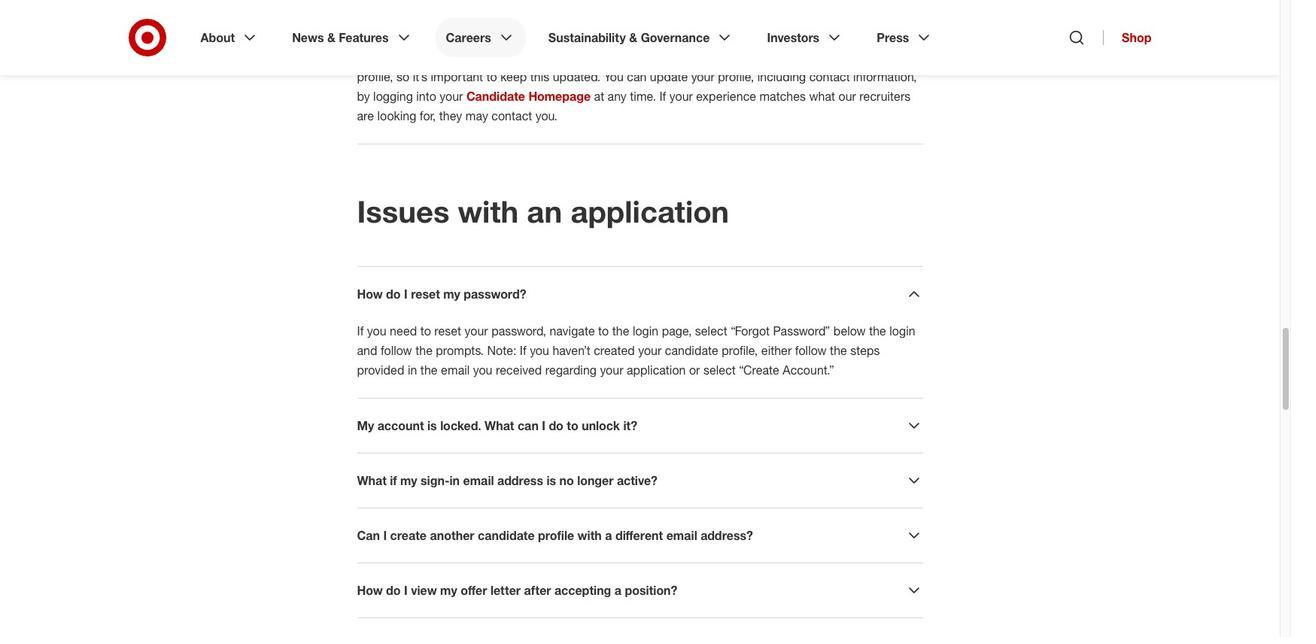 Task type: locate. For each thing, give the bounding box(es) containing it.
sustainability
[[548, 30, 626, 45]]

my
[[443, 287, 460, 302], [400, 473, 417, 488], [440, 583, 457, 598]]

0 horizontal spatial follow
[[381, 343, 412, 358]]

1 horizontal spatial and
[[544, 30, 565, 45]]

my inside the how do i reset my password? dropdown button
[[443, 287, 460, 302]]

0 horizontal spatial our
[[807, 11, 825, 26]]

contact up 'what'
[[809, 69, 850, 84]]

1 horizontal spatial can
[[627, 69, 647, 84]]

address?
[[701, 528, 753, 543]]

0 horizontal spatial provided
[[357, 363, 404, 378]]

role
[[701, 30, 721, 45]]

locked.
[[440, 418, 481, 433]]

how for how do i reset my password?
[[357, 287, 383, 302]]

0 horizontal spatial with
[[458, 193, 519, 229]]

reset inside if you need to reset your password, navigate to the login page, select "forgot password" below the login and follow the prompts. note: if you haven't created your candidate profile, either follow the steps provided in the email you received regarding your application or select "create account."
[[434, 324, 461, 339]]

1 vertical spatial our
[[839, 89, 856, 104]]

able right 'also'
[[480, 50, 503, 65]]

in
[[787, 30, 796, 45], [808, 50, 818, 65], [408, 363, 417, 378], [450, 473, 460, 488]]

can i create another candidate profile with a different email address?
[[357, 528, 753, 543]]

2 follow from the left
[[795, 343, 827, 358]]

1 horizontal spatial candidate
[[665, 343, 718, 358]]

0 vertical spatial candidate
[[848, 50, 901, 65]]

a left position?
[[615, 583, 622, 598]]

to right need
[[420, 324, 431, 339]]

1 horizontal spatial are
[[435, 50, 452, 65]]

i left the view at the left of the page
[[404, 583, 408, 598]]

0 vertical spatial an
[[610, 30, 624, 45]]

2 horizontal spatial candidate
[[848, 50, 901, 65]]

if right the time.
[[659, 89, 666, 104]]

0 horizontal spatial a
[[605, 528, 612, 543]]

login left page,
[[633, 324, 659, 339]]

recruiters inside . you'll be able to select your preferences and receive an email when a role is available in your area of interest. our recruiters are also able to perform searches based on the information provided in your candidate profile, so it's important to keep this updated. you can update your profile, including contact information, by logging into your
[[380, 50, 431, 65]]

0 horizontal spatial is
[[427, 418, 437, 433]]

0 horizontal spatial be
[[357, 30, 371, 45]]

recruiters up so
[[380, 50, 431, 65]]

0 vertical spatial can
[[627, 69, 647, 84]]

0 horizontal spatial candidate
[[478, 528, 535, 543]]

the right on
[[673, 50, 690, 65]]

2 vertical spatial is
[[547, 473, 556, 488]]

able down you'd
[[374, 30, 397, 45]]

are left 'also'
[[435, 50, 452, 65]]

0 horizontal spatial able
[[374, 30, 397, 45]]

reset
[[411, 287, 440, 302], [434, 324, 461, 339]]

1 vertical spatial are
[[357, 108, 374, 123]]

2 vertical spatial do
[[386, 583, 401, 598]]

1 horizontal spatial a
[[615, 583, 622, 598]]

regarding
[[545, 363, 597, 378]]

2 & from the left
[[629, 30, 637, 45]]

page,
[[662, 324, 692, 339]]

provided inside if you need to reset your password, navigate to the login page, select "forgot password" below the login and follow the prompts. note: if you haven't created your candidate profile, either follow the steps provided in the email you received regarding your application or select "create account."
[[357, 363, 404, 378]]

be left "notified"
[[433, 11, 447, 26]]

offer
[[461, 583, 487, 598]]

2 horizontal spatial you
[[530, 343, 549, 358]]

1 vertical spatial and
[[357, 343, 377, 358]]

recruiters down information, on the top right
[[860, 89, 911, 104]]

1 vertical spatial you
[[530, 343, 549, 358]]

time.
[[630, 89, 656, 104]]

area
[[826, 30, 850, 45]]

1 vertical spatial reset
[[434, 324, 461, 339]]

0 vertical spatial provided
[[758, 50, 805, 65]]

do left the view at the left of the page
[[386, 583, 401, 598]]

up
[[772, 11, 786, 26]]

a left 'different'
[[605, 528, 612, 543]]

that
[[607, 11, 627, 26]]

can down based
[[627, 69, 647, 84]]

0 vertical spatial do
[[386, 287, 401, 302]]

issues with an application
[[357, 193, 729, 229]]

1 vertical spatial with
[[578, 528, 602, 543]]

1 vertical spatial recruiters
[[860, 89, 911, 104]]

& right "news" at top
[[327, 30, 336, 45]]

email up based
[[627, 30, 656, 45]]

our right 'what'
[[839, 89, 856, 104]]

a inside can i create another candidate profile with a different email address? 'dropdown button'
[[605, 528, 612, 543]]

1 vertical spatial application
[[627, 363, 686, 378]]

updated.
[[553, 69, 601, 84]]

0 vertical spatial is
[[725, 30, 734, 45]]

0 vertical spatial how
[[357, 287, 383, 302]]

0 vertical spatial are
[[435, 50, 452, 65]]

recruiters inside 'at any time. if your experience matches what our recruiters are looking for, they may contact you.'
[[860, 89, 911, 104]]

i
[[404, 287, 408, 302], [542, 418, 546, 433], [383, 528, 387, 543], [404, 583, 408, 598]]

you up received
[[530, 343, 549, 358]]

so
[[397, 69, 409, 84]]

what
[[485, 418, 514, 433], [357, 473, 387, 488]]

1 vertical spatial a
[[605, 528, 612, 543]]

email right 'different'
[[666, 528, 697, 543]]

provided down need
[[357, 363, 404, 378]]

candidate up information, on the top right
[[848, 50, 901, 65]]

1 vertical spatial can
[[518, 418, 539, 433]]

can i create another candidate profile with a different email address? button
[[357, 527, 923, 545]]

with
[[458, 193, 519, 229], [578, 528, 602, 543]]

1 horizontal spatial with
[[578, 528, 602, 543]]

email down prompts.
[[441, 363, 470, 378]]

in inside dropdown button
[[450, 473, 460, 488]]

0 horizontal spatial of
[[494, 11, 504, 26]]

it's
[[413, 69, 427, 84]]

1 vertical spatial provided
[[357, 363, 404, 378]]

1 vertical spatial is
[[427, 418, 437, 433]]

to
[[419, 11, 430, 26], [400, 30, 411, 45], [507, 50, 517, 65], [487, 69, 497, 84], [420, 324, 431, 339], [598, 324, 609, 339], [567, 418, 578, 433]]

1 vertical spatial be
[[357, 30, 371, 45]]

of left new
[[494, 11, 504, 26]]

1 horizontal spatial be
[[433, 11, 447, 26]]

1 horizontal spatial provided
[[758, 50, 805, 65]]

about link
[[190, 18, 269, 57]]

0 horizontal spatial &
[[327, 30, 336, 45]]

2 vertical spatial my
[[440, 583, 457, 598]]

email
[[627, 30, 656, 45], [441, 363, 470, 378], [463, 473, 494, 488], [666, 528, 697, 543]]

follow up account."
[[795, 343, 827, 358]]

like
[[398, 11, 416, 26]]

1 vertical spatial candidate
[[665, 343, 718, 358]]

0 horizontal spatial recruiters
[[380, 50, 431, 65]]

& up based
[[629, 30, 637, 45]]

1 vertical spatial contact
[[492, 108, 532, 123]]

you down note:
[[473, 363, 493, 378]]

to up created
[[598, 324, 609, 339]]

i right can
[[383, 528, 387, 543]]

1 horizontal spatial our
[[839, 89, 856, 104]]

is right the role
[[725, 30, 734, 45]]

in down need
[[408, 363, 417, 378]]

& for news
[[327, 30, 336, 45]]

"create
[[739, 363, 779, 378]]

another
[[430, 528, 474, 543]]

0 vertical spatial what
[[485, 418, 514, 433]]

to left unlock
[[567, 418, 578, 433]]

0 vertical spatial recruiters
[[380, 50, 431, 65]]

if up received
[[520, 343, 527, 358]]

contact down candidate
[[492, 108, 532, 123]]

0 horizontal spatial can
[[518, 418, 539, 433]]

how do i view my offer letter after accepting a position? button
[[357, 582, 923, 600]]

your inside 'at any time. if your experience matches what our recruiters are looking for, they may contact you.'
[[670, 89, 693, 104]]

0 vertical spatial of
[[494, 11, 504, 26]]

sign
[[747, 11, 769, 26]]

in down for
[[787, 30, 796, 45]]

0 vertical spatial be
[[433, 11, 447, 26]]

1 vertical spatial of
[[853, 30, 864, 45]]

1 vertical spatial an
[[527, 193, 562, 229]]

your down area
[[821, 50, 845, 65]]

what left if
[[357, 473, 387, 488]]

our right for
[[807, 11, 825, 26]]

update
[[650, 69, 688, 84]]

at
[[594, 89, 604, 104]]

provided inside . you'll be able to select your preferences and receive an email when a role is available in your area of interest. our recruiters are also able to perform searches based on the information provided in your candidate profile, so it's important to keep this updated. you can update your profile, including contact information, by logging into your
[[758, 50, 805, 65]]

candidate up or
[[665, 343, 718, 358]]

i inside 'dropdown button'
[[383, 528, 387, 543]]

1 horizontal spatial you
[[473, 363, 493, 378]]

provided for your
[[758, 50, 805, 65]]

can inside dropdown button
[[518, 418, 539, 433]]

candidate
[[466, 89, 525, 104]]

profile, down "our"
[[357, 69, 393, 84]]

can
[[627, 69, 647, 84], [518, 418, 539, 433]]

0 horizontal spatial login
[[633, 324, 659, 339]]

0 horizontal spatial what
[[357, 473, 387, 488]]

in inside if you need to reset your password, navigate to the login page, select "forgot password" below the login and follow the prompts. note: if you haven't created your candidate profile, either follow the steps provided in the email you received regarding your application or select "create account."
[[408, 363, 417, 378]]

a inside how do i view my offer letter after accepting a position? dropdown button
[[615, 583, 622, 598]]

profile, up experience
[[718, 69, 754, 84]]

1 vertical spatial my
[[400, 473, 417, 488]]

candidate
[[848, 50, 901, 65], [665, 343, 718, 358], [478, 528, 535, 543]]

what if my sign-in email address is no longer active? button
[[357, 472, 923, 490]]

new
[[508, 11, 530, 26]]

they
[[439, 108, 462, 123]]

view
[[411, 583, 437, 598]]

. you'll be able to select your preferences and receive an email when a role is available in your area of interest. our recruiters are also able to perform searches based on the information provided in your candidate profile, so it's important to keep this updated. you can update your profile, including contact information, by logging into your
[[357, 11, 917, 104]]

what inside dropdown button
[[357, 473, 387, 488]]

1 horizontal spatial follow
[[795, 343, 827, 358]]

1 horizontal spatial of
[[853, 30, 864, 45]]

is left no
[[547, 473, 556, 488]]

reset up prompts.
[[434, 324, 461, 339]]

2 horizontal spatial is
[[725, 30, 734, 45]]

for
[[789, 11, 804, 26]]

it?
[[623, 418, 637, 433]]

profile, inside if you need to reset your password, navigate to the login page, select "forgot password" below the login and follow the prompts. note: if you haven't created your candidate profile, either follow the steps provided in the email you received regarding your application or select "create account."
[[722, 343, 758, 358]]

important
[[431, 69, 483, 84]]

1 vertical spatial what
[[357, 473, 387, 488]]

1 horizontal spatial an
[[610, 30, 624, 45]]

are down by
[[357, 108, 374, 123]]

0 horizontal spatial an
[[527, 193, 562, 229]]

your down update
[[670, 89, 693, 104]]

note:
[[487, 343, 516, 358]]

1 horizontal spatial is
[[547, 473, 556, 488]]

0 horizontal spatial contact
[[492, 108, 532, 123]]

application
[[571, 193, 729, 229], [627, 363, 686, 378]]

to down like
[[400, 30, 411, 45]]

candidate inside if you need to reset your password, navigate to the login page, select "forgot password" below the login and follow the prompts. note: if you haven't created your candidate profile, either follow the steps provided in the email you received regarding your application or select "create account."
[[665, 343, 718, 358]]

my right the view at the left of the page
[[440, 583, 457, 598]]

provided for and
[[357, 363, 404, 378]]

can up address
[[518, 418, 539, 433]]

0 vertical spatial contact
[[809, 69, 850, 84]]

0 vertical spatial and
[[544, 30, 565, 45]]

0 vertical spatial select
[[414, 30, 447, 45]]

position?
[[625, 583, 678, 598]]

you left need
[[367, 324, 386, 339]]

1 horizontal spatial &
[[629, 30, 637, 45]]

0 vertical spatial our
[[807, 11, 825, 26]]

0 vertical spatial you
[[367, 324, 386, 339]]

be up "our"
[[357, 30, 371, 45]]

our
[[807, 11, 825, 26], [839, 89, 856, 104]]

preferences
[[477, 30, 541, 45]]

longer
[[577, 473, 614, 488]]

0 vertical spatial my
[[443, 287, 460, 302]]

you'd
[[367, 11, 395, 26]]

0 vertical spatial reset
[[411, 287, 440, 302]]

0 horizontal spatial are
[[357, 108, 374, 123]]

follow
[[381, 343, 412, 358], [795, 343, 827, 358]]

you
[[604, 69, 624, 84]]

password"
[[773, 324, 830, 339]]

this
[[530, 69, 549, 84]]

select down like
[[414, 30, 447, 45]]

candidate inside . you'll be able to select your preferences and receive an email when a role is available in your area of interest. our recruiters are also able to perform searches based on the information provided in your candidate profile, so it's important to keep this updated. you can update your profile, including contact information, by logging into your
[[848, 50, 901, 65]]

if
[[390, 473, 397, 488]]

login right below
[[890, 324, 915, 339]]

profile
[[538, 528, 574, 543]]

you.
[[536, 108, 558, 123]]

select
[[414, 30, 447, 45], [695, 324, 727, 339], [703, 363, 736, 378]]

is left locked.
[[427, 418, 437, 433]]

what right locked.
[[485, 418, 514, 433]]

email left address
[[463, 473, 494, 488]]

2 vertical spatial a
[[615, 583, 622, 598]]

i left unlock
[[542, 418, 546, 433]]

0 horizontal spatial and
[[357, 343, 377, 358]]

2 horizontal spatial a
[[692, 30, 698, 45]]

2 login from the left
[[890, 324, 915, 339]]

1 horizontal spatial contact
[[809, 69, 850, 84]]

1 login from the left
[[633, 324, 659, 339]]

created
[[594, 343, 635, 358]]

0 vertical spatial able
[[374, 30, 397, 45]]

also
[[455, 50, 477, 65]]

candidate left profile
[[478, 528, 535, 543]]

unlock
[[582, 418, 620, 433]]

2 vertical spatial candidate
[[478, 528, 535, 543]]

provided up "including" at the top right of page
[[758, 50, 805, 65]]

1 horizontal spatial what
[[485, 418, 514, 433]]

1 horizontal spatial recruiters
[[860, 89, 911, 104]]

application inside if you need to reset your password, navigate to the login page, select "forgot password" below the login and follow the prompts. note: if you haven't created your candidate profile, either follow the steps provided in the email you received regarding your application or select "create account."
[[627, 363, 686, 378]]

in up another
[[450, 473, 460, 488]]

profile, down ""forgot" at the bottom of the page
[[722, 343, 758, 358]]

my left password?
[[443, 287, 460, 302]]

1 & from the left
[[327, 30, 336, 45]]

the down prompts.
[[421, 363, 438, 378]]

logging
[[373, 89, 413, 104]]

how
[[357, 287, 383, 302], [357, 583, 383, 598]]

0 vertical spatial a
[[692, 30, 698, 45]]

1 horizontal spatial able
[[480, 50, 503, 65]]

do for password?
[[386, 287, 401, 302]]

shop link
[[1103, 30, 1152, 45]]

account."
[[783, 363, 834, 378]]

1 vertical spatial do
[[549, 418, 564, 433]]

2 how from the top
[[357, 583, 383, 598]]

investors
[[767, 30, 820, 45]]

profile,
[[357, 69, 393, 84], [718, 69, 754, 84], [722, 343, 758, 358]]

is inside . you'll be able to select your preferences and receive an email when a role is available in your area of interest. our recruiters are also able to perform searches based on the information provided in your candidate profile, so it's important to keep this updated. you can update your profile, including contact information, by logging into your
[[725, 30, 734, 45]]

receive
[[568, 30, 607, 45]]

my right if
[[400, 473, 417, 488]]

active?
[[617, 473, 658, 488]]

your down for
[[800, 30, 823, 45]]

& for sustainability
[[629, 30, 637, 45]]

an
[[610, 30, 624, 45], [527, 193, 562, 229]]

follow down need
[[381, 343, 412, 358]]

of right area
[[853, 30, 864, 45]]

0 vertical spatial with
[[458, 193, 519, 229]]

able
[[374, 30, 397, 45], [480, 50, 503, 65]]

your up prompts.
[[465, 324, 488, 339]]

1 horizontal spatial login
[[890, 324, 915, 339]]

select right page,
[[695, 324, 727, 339]]

press link
[[866, 18, 944, 57]]

a left the role
[[692, 30, 698, 45]]

my inside how do i view my offer letter after accepting a position? dropdown button
[[440, 583, 457, 598]]

do up need
[[386, 287, 401, 302]]

email inside dropdown button
[[463, 473, 494, 488]]

1 vertical spatial how
[[357, 583, 383, 598]]

is inside dropdown button
[[427, 418, 437, 433]]

reset up need
[[411, 287, 440, 302]]

email inside 'dropdown button'
[[666, 528, 697, 543]]

1 how from the top
[[357, 287, 383, 302]]

1 follow from the left
[[381, 343, 412, 358]]

select right or
[[703, 363, 736, 378]]

of inside . you'll be able to select your preferences and receive an email when a role is available in your area of interest. our recruiters are also able to perform searches based on the information provided in your candidate profile, so it's important to keep this updated. you can update your profile, including contact information, by logging into your
[[853, 30, 864, 45]]

do left unlock
[[549, 418, 564, 433]]

letter
[[491, 583, 521, 598]]



Task type: vqa. For each thing, say whether or not it's contained in the screenshot.
the middle candidate
yes



Task type: describe. For each thing, give the bounding box(es) containing it.
shop
[[1122, 30, 1152, 45]]

your up governance
[[668, 11, 691, 26]]

i up need
[[404, 287, 408, 302]]

issues
[[357, 193, 450, 229]]

the down below
[[830, 343, 847, 358]]

governance
[[641, 30, 710, 45]]

news
[[292, 30, 324, 45]]

the down need
[[415, 343, 433, 358]]

when
[[659, 30, 688, 45]]

in down investors
[[808, 50, 818, 65]]

my for reset
[[443, 287, 460, 302]]

"forgot
[[731, 324, 770, 339]]

interests,
[[694, 11, 743, 26]]

no
[[560, 473, 574, 488]]

and inside if you need to reset your password, navigate to the login page, select "forgot password" below the login and follow the prompts. note: if you haven't created your candidate profile, either follow the steps provided in the email you received regarding your application or select "create account."
[[357, 343, 377, 358]]

after
[[524, 583, 551, 598]]

you'll
[[889, 11, 916, 26]]

candidate homepage
[[466, 89, 591, 104]]

if you'd like to be notified of new job openings that match your interests, sign up for our
[[357, 11, 828, 26]]

an inside . you'll be able to select your preferences and receive an email when a role is available in your area of interest. our recruiters are also able to perform searches based on the information provided in your candidate profile, so it's important to keep this updated. you can update your profile, including contact information, by logging into your
[[610, 30, 624, 45]]

1 vertical spatial select
[[695, 324, 727, 339]]

how do i view my offer letter after accepting a position?
[[357, 583, 678, 598]]

on
[[656, 50, 670, 65]]

prompts.
[[436, 343, 484, 358]]

to up keep
[[507, 50, 517, 65]]

how do i reset my password?
[[357, 287, 526, 302]]

what
[[809, 89, 835, 104]]

be inside . you'll be able to select your preferences and receive an email when a role is available in your area of interest. our recruiters are also able to perform searches based on the information provided in your candidate profile, so it's important to keep this updated. you can update your profile, including contact information, by logging into your
[[357, 30, 371, 45]]

your up 'also'
[[450, 30, 473, 45]]

by
[[357, 89, 370, 104]]

or
[[689, 363, 700, 378]]

account
[[378, 418, 424, 433]]

sign-
[[421, 473, 450, 488]]

match
[[631, 11, 664, 26]]

are inside 'at any time. if your experience matches what our recruiters are looking for, they may contact you.'
[[357, 108, 374, 123]]

if up "features"
[[357, 11, 364, 26]]

email inside if you need to reset your password, navigate to the login page, select "forgot password" below the login and follow the prompts. note: if you haven't created your candidate profile, either follow the steps provided in the email you received regarding your application or select "create account."
[[441, 363, 470, 378]]

reset inside dropdown button
[[411, 287, 440, 302]]

1 vertical spatial able
[[480, 50, 503, 65]]

2 vertical spatial you
[[473, 363, 493, 378]]

my
[[357, 418, 374, 433]]

available
[[737, 30, 783, 45]]

how for how do i view my offer letter after accepting a position?
[[357, 583, 383, 598]]

do for offer
[[386, 583, 401, 598]]

need
[[390, 324, 417, 339]]

different
[[615, 528, 663, 543]]

information,
[[853, 69, 917, 84]]

my for view
[[440, 583, 457, 598]]

i inside dropdown button
[[542, 418, 546, 433]]

a inside . you'll be able to select your preferences and receive an email when a role is available in your area of interest. our recruiters are also able to perform searches based on the information provided in your candidate profile, so it's important to keep this updated. you can update your profile, including contact information, by logging into your
[[692, 30, 698, 45]]

0 vertical spatial application
[[571, 193, 729, 229]]

if inside 'at any time. if your experience matches what our recruiters are looking for, they may contact you.'
[[659, 89, 666, 104]]

accepting
[[555, 583, 611, 598]]

careers
[[446, 30, 491, 45]]

if you need to reset your password, navigate to the login page, select "forgot password" below the login and follow the prompts. note: if you haven't created your candidate profile, either follow the steps provided in the email you received regarding your application or select "create account."
[[357, 324, 915, 378]]

haven't
[[553, 343, 591, 358]]

careers link
[[435, 18, 526, 57]]

to up candidate
[[487, 69, 497, 84]]

the up created
[[612, 324, 629, 339]]

investors link
[[757, 18, 854, 57]]

candidate inside 'dropdown button'
[[478, 528, 535, 543]]

navigate
[[550, 324, 595, 339]]

sustainability & governance link
[[538, 18, 745, 57]]

may
[[466, 108, 488, 123]]

candidate homepage link
[[466, 89, 591, 104]]

create
[[390, 528, 427, 543]]

perform
[[521, 50, 564, 65]]

including
[[757, 69, 806, 84]]

openings
[[553, 11, 603, 26]]

email inside . you'll be able to select your preferences and receive an email when a role is available in your area of interest. our recruiters are also able to perform searches based on the information provided in your candidate profile, so it's important to keep this updated. you can update your profile, including contact information, by logging into your
[[627, 30, 656, 45]]

your down created
[[600, 363, 623, 378]]

press
[[877, 30, 909, 45]]

notified
[[450, 11, 490, 26]]

features
[[339, 30, 389, 45]]

my account is locked. what can i do to unlock it? button
[[357, 417, 923, 435]]

address
[[497, 473, 543, 488]]

and inside . you'll be able to select your preferences and receive an email when a role is available in your area of interest. our recruiters are also able to perform searches based on the information provided in your candidate profile, so it's important to keep this updated. you can update your profile, including contact information, by logging into your
[[544, 30, 565, 45]]

experience
[[696, 89, 756, 104]]

is inside dropdown button
[[547, 473, 556, 488]]

the inside . you'll be able to select your preferences and receive an email when a role is available in your area of interest. our recruiters are also able to perform searches based on the information provided in your candidate profile, so it's important to keep this updated. you can update your profile, including contact information, by logging into your
[[673, 50, 690, 65]]

for,
[[420, 108, 436, 123]]

with inside 'dropdown button'
[[578, 528, 602, 543]]

if left need
[[357, 324, 364, 339]]

can
[[357, 528, 380, 543]]

steps
[[850, 343, 880, 358]]

your up they at the left of the page
[[440, 89, 463, 104]]

your right created
[[638, 343, 662, 358]]

password?
[[464, 287, 526, 302]]

at any time. if your experience matches what our recruiters are looking for, they may contact you.
[[357, 89, 911, 123]]

my inside "what if my sign-in email address is no longer active?" dropdown button
[[400, 473, 417, 488]]

homepage
[[529, 89, 591, 104]]

the up steps
[[869, 324, 886, 339]]

news & features link
[[282, 18, 423, 57]]

are inside . you'll be able to select your preferences and receive an email when a role is available in your area of interest. our recruiters are also able to perform searches based on the information provided in your candidate profile, so it's important to keep this updated. you can update your profile, including contact information, by logging into your
[[435, 50, 452, 65]]

about
[[201, 30, 235, 45]]

your down information
[[691, 69, 715, 84]]

received
[[496, 363, 542, 378]]

sustainability & governance
[[548, 30, 710, 45]]

contact inside 'at any time. if your experience matches what our recruiters are looking for, they may contact you.'
[[492, 108, 532, 123]]

do inside dropdown button
[[549, 418, 564, 433]]

job
[[533, 11, 550, 26]]

to right like
[[419, 11, 430, 26]]

into
[[416, 89, 436, 104]]

our inside 'at any time. if your experience matches what our recruiters are looking for, they may contact you.'
[[839, 89, 856, 104]]

searches
[[567, 50, 616, 65]]

what if my sign-in email address is no longer active?
[[357, 473, 658, 488]]

contact inside . you'll be able to select your preferences and receive an email when a role is available in your area of interest. our recruiters are also able to perform searches based on the information provided in your candidate profile, so it's important to keep this updated. you can update your profile, including contact information, by logging into your
[[809, 69, 850, 84]]

2 vertical spatial select
[[703, 363, 736, 378]]

interest.
[[867, 30, 910, 45]]

.
[[882, 11, 886, 26]]

what inside dropdown button
[[485, 418, 514, 433]]

our
[[357, 50, 377, 65]]

how do i reset my password? button
[[357, 285, 923, 303]]

0 horizontal spatial you
[[367, 324, 386, 339]]

to inside my account is locked. what can i do to unlock it? dropdown button
[[567, 418, 578, 433]]

any
[[608, 89, 627, 104]]

keep
[[501, 69, 527, 84]]

select inside . you'll be able to select your preferences and receive an email when a role is available in your area of interest. our recruiters are also able to perform searches based on the information provided in your candidate profile, so it's important to keep this updated. you can update your profile, including contact information, by logging into your
[[414, 30, 447, 45]]

can inside . you'll be able to select your preferences and receive an email when a role is available in your area of interest. our recruiters are also able to perform searches based on the information provided in your candidate profile, so it's important to keep this updated. you can update your profile, including contact information, by logging into your
[[627, 69, 647, 84]]



